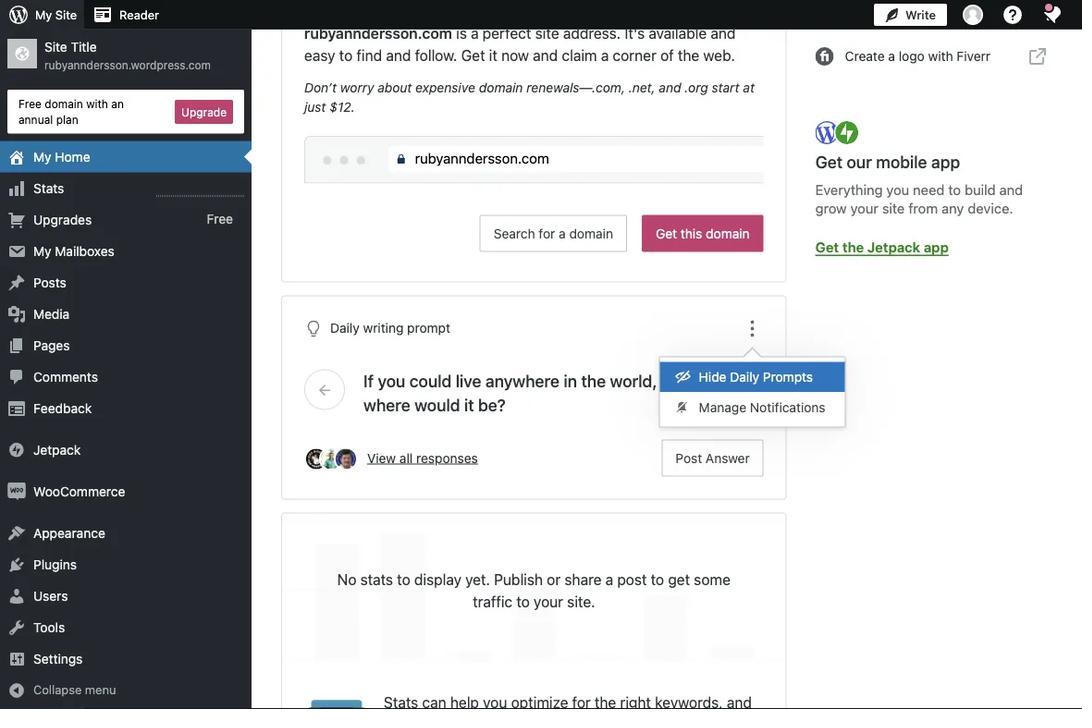 Task type: vqa. For each thing, say whether or not it's contained in the screenshot.
MY
yes



Task type: locate. For each thing, give the bounding box(es) containing it.
follow.
[[415, 47, 457, 64]]

plugins up create a logo with fiverr
[[893, 11, 937, 26]]

any device.
[[942, 200, 1013, 216]]

0 horizontal spatial you
[[378, 371, 405, 391]]

0 horizontal spatial jetpack
[[33, 442, 81, 457]]

get left the this
[[656, 225, 677, 241]]

free inside free domain with an annual plan
[[18, 97, 42, 110]]

0 horizontal spatial daily
[[330, 320, 360, 336]]

plugins link
[[0, 549, 252, 580]]

the right in
[[581, 371, 606, 391]]

you inside everything you need to build and grow your site from any device.
[[887, 182, 909, 198]]

upgrade button
[[175, 100, 233, 124]]

tooltip
[[659, 347, 846, 428]]

get for get our mobile app
[[815, 152, 843, 172]]

rubyanndersson.wordpress.com
[[44, 58, 211, 71]]

0 horizontal spatial site
[[535, 25, 559, 42]]

stats
[[33, 180, 64, 196]]

0 vertical spatial you
[[887, 182, 909, 198]]

and up web.
[[711, 25, 736, 42]]

1 horizontal spatial plugins
[[893, 11, 937, 26]]

free for free
[[207, 212, 233, 227]]

menu
[[660, 357, 845, 427]]

settings
[[33, 651, 83, 667]]

1 vertical spatial with
[[86, 97, 108, 110]]

manage your notifications image
[[1041, 4, 1064, 26]]

to left build
[[948, 182, 961, 198]]

get
[[668, 570, 690, 588]]

reader link
[[84, 0, 166, 30]]

site up title at the left
[[55, 8, 77, 22]]

get down is
[[461, 47, 485, 64]]

rubyanndersson.com
[[304, 25, 452, 42]]

domain inside free domain with an annual plan
[[45, 97, 83, 110]]

media
[[33, 306, 70, 321]]

plugins inside 'link'
[[33, 557, 77, 572]]

a left post
[[605, 570, 613, 588]]

it left now
[[489, 47, 498, 64]]

in
[[564, 371, 577, 391]]

a right for
[[559, 225, 566, 241]]

0 vertical spatial free
[[18, 97, 42, 110]]

0 horizontal spatial free
[[18, 97, 42, 110]]

free down the highest hourly views 0 image
[[207, 212, 233, 227]]

2 vertical spatial my
[[33, 243, 51, 259]]

hide daily prompts button
[[660, 362, 845, 392]]

1 vertical spatial my
[[33, 149, 51, 164]]

toggle menu image
[[741, 317, 764, 340]]

menu containing hide daily prompts
[[660, 357, 845, 427]]

where
[[364, 395, 410, 415]]

img image
[[7, 441, 26, 459], [7, 482, 26, 501]]

worry
[[340, 80, 374, 95]]

get our mobile app
[[815, 152, 960, 172]]

daily up manage notifications link
[[730, 369, 759, 385]]

explore plugins link
[[815, 0, 1067, 37]]

2 vertical spatial the
[[581, 371, 606, 391]]

1 vertical spatial you
[[378, 371, 405, 391]]

site title rubyanndersson.wordpress.com
[[44, 39, 211, 71]]

reader
[[119, 8, 159, 22]]

with left an
[[86, 97, 108, 110]]

1 vertical spatial the
[[842, 239, 864, 255]]

0 vertical spatial site
[[535, 25, 559, 42]]

domain down now
[[479, 80, 523, 95]]

get inside is a perfect site address. it's available and easy to find and follow. get it now and claim a corner of the web.
[[461, 47, 485, 64]]

domain right the this
[[706, 225, 750, 241]]

0 horizontal spatial plugins
[[33, 557, 77, 572]]

img image inside woocommerce "link"
[[7, 482, 26, 501]]

plugins
[[893, 11, 937, 26], [33, 557, 77, 572]]

my
[[35, 8, 52, 22], [33, 149, 51, 164], [33, 243, 51, 259]]

1 horizontal spatial daily
[[730, 369, 759, 385]]

my profile image
[[963, 5, 983, 25]]

display
[[414, 570, 461, 588]]

it
[[489, 47, 498, 64], [464, 395, 474, 415]]

you right if
[[378, 371, 405, 391]]

expensive
[[415, 80, 475, 95]]

and
[[711, 25, 736, 42], [386, 47, 411, 64], [533, 47, 558, 64], [659, 80, 681, 95], [999, 182, 1023, 198]]

get for get this domain
[[656, 225, 677, 241]]

my home link
[[0, 141, 252, 173]]

0 horizontal spatial with
[[86, 97, 108, 110]]

get left "our"
[[815, 152, 843, 172]]

2 img image from the top
[[7, 482, 26, 501]]

1 vertical spatial plugins
[[33, 557, 77, 572]]

1 horizontal spatial site
[[882, 200, 905, 216]]

2 answered users image from the left
[[334, 447, 358, 471]]

1 horizontal spatial jetpack
[[868, 239, 920, 255]]

and left .org
[[659, 80, 681, 95]]

logo
[[899, 49, 925, 64]]

0 vertical spatial my
[[35, 8, 52, 22]]

media link
[[0, 298, 252, 330]]

search for a domain link
[[480, 215, 627, 252]]

daily left writing on the left
[[330, 320, 360, 336]]

get down grow
[[815, 239, 839, 255]]

$12.
[[329, 99, 355, 114]]

it left the be? on the left bottom of page
[[464, 395, 474, 415]]

all
[[399, 450, 413, 465]]

site inside is a perfect site address. it's available and easy to find and follow. get it now and claim a corner of the web.
[[535, 25, 559, 42]]

site right your
[[882, 200, 905, 216]]

and right build
[[999, 182, 1023, 198]]

be?
[[478, 395, 506, 415]]

highest hourly views 0 image
[[156, 185, 244, 197]]

app
[[924, 239, 949, 255]]

0 vertical spatial it
[[489, 47, 498, 64]]

0 vertical spatial the
[[678, 47, 700, 64]]

plugins up users
[[33, 557, 77, 572]]

or
[[547, 570, 561, 588]]

view
[[367, 450, 396, 465]]

is
[[456, 25, 467, 42]]

1 vertical spatial it
[[464, 395, 474, 415]]

jetpack down feedback
[[33, 442, 81, 457]]

2 horizontal spatial the
[[842, 239, 864, 255]]

domain
[[479, 80, 523, 95], [45, 97, 83, 110], [569, 225, 613, 241], [706, 225, 750, 241]]

menu
[[85, 683, 116, 697]]

my home
[[33, 149, 90, 164]]

my up posts
[[33, 243, 51, 259]]

1 img image from the top
[[7, 441, 26, 459]]

the right of in the right top of the page
[[678, 47, 700, 64]]

1 horizontal spatial it
[[489, 47, 498, 64]]

0 vertical spatial jetpack
[[868, 239, 920, 255]]

to left find
[[339, 47, 353, 64]]

and right find
[[386, 47, 411, 64]]

0 horizontal spatial it
[[464, 395, 474, 415]]

get the jetpack app
[[815, 239, 949, 255]]

post answer
[[676, 450, 750, 465]]

0 horizontal spatial the
[[581, 371, 606, 391]]

domain up annual plan
[[45, 97, 83, 110]]

get inside get this domain button
[[656, 225, 677, 241]]

1 horizontal spatial the
[[678, 47, 700, 64]]

my left home in the left of the page
[[33, 149, 51, 164]]

1 vertical spatial site
[[44, 39, 67, 55]]

everything
[[815, 182, 883, 198]]

the down your
[[842, 239, 864, 255]]

create a logo with fiverr
[[845, 49, 991, 64]]

1 horizontal spatial free
[[207, 212, 233, 227]]

site inside site title rubyanndersson.wordpress.com
[[44, 39, 67, 55]]

1 vertical spatial free
[[207, 212, 233, 227]]

site right perfect
[[535, 25, 559, 42]]

you down get our mobile app
[[887, 182, 909, 198]]

the inside is a perfect site address. it's available and easy to find and follow. get it now and claim a corner of the web.
[[678, 47, 700, 64]]

jetpack left app
[[868, 239, 920, 255]]

get inside get the jetpack app "link"
[[815, 239, 839, 255]]

daily inside hide daily prompts button
[[730, 369, 759, 385]]

free up annual plan
[[18, 97, 42, 110]]

an
[[111, 97, 124, 110]]

mailboxes
[[55, 243, 114, 259]]

site left title at the left
[[44, 39, 67, 55]]

my site
[[35, 8, 77, 22]]

annual plan
[[18, 113, 78, 126]]

1 vertical spatial img image
[[7, 482, 26, 501]]

share
[[565, 570, 602, 588]]

you for where
[[378, 371, 405, 391]]

1 horizontal spatial with
[[928, 49, 953, 64]]

free
[[18, 97, 42, 110], [207, 212, 233, 227]]

1 vertical spatial daily
[[730, 369, 759, 385]]

help image
[[1002, 4, 1024, 26]]

this
[[681, 225, 702, 241]]

answered users image left view
[[319, 447, 343, 471]]

from
[[909, 200, 938, 216]]

1 vertical spatial jetpack
[[33, 442, 81, 457]]

img image inside jetpack link
[[7, 441, 26, 459]]

jetpack link
[[0, 434, 252, 466]]

with
[[928, 49, 953, 64], [86, 97, 108, 110]]

get
[[461, 47, 485, 64], [815, 152, 843, 172], [656, 225, 677, 241], [815, 239, 839, 255]]

0 vertical spatial img image
[[7, 441, 26, 459]]

build
[[965, 182, 996, 198]]

answered users image
[[319, 447, 343, 471], [334, 447, 358, 471]]

my for my mailboxes
[[33, 243, 51, 259]]

upgrades
[[33, 212, 92, 227]]

1 horizontal spatial you
[[887, 182, 909, 198]]

answered users image right answered users icon
[[334, 447, 358, 471]]

the inside if you could live anywhere in the world, where would it be?
[[581, 371, 606, 391]]

hide daily prompts
[[699, 369, 813, 385]]

you inside if you could live anywhere in the world, where would it be?
[[378, 371, 405, 391]]

my left reader link
[[35, 8, 52, 22]]

with right 'logo' on the top of the page
[[928, 49, 953, 64]]

view all responses
[[367, 450, 478, 465]]

1 vertical spatial site
[[882, 200, 905, 216]]

claim
[[562, 47, 597, 64]]

if
[[364, 371, 374, 391]]

free domain with an annual plan
[[18, 97, 124, 126]]

post
[[617, 570, 647, 588]]

address.
[[563, 25, 621, 42]]

search for a domain
[[494, 225, 613, 241]]



Task type: describe. For each thing, give the bounding box(es) containing it.
a right is
[[471, 25, 479, 42]]

easy
[[304, 47, 335, 64]]

manage notifications
[[699, 399, 826, 415]]

pages
[[33, 338, 70, 353]]

my site link
[[0, 0, 84, 30]]

find
[[357, 47, 382, 64]]

menu inside tooltip
[[660, 357, 845, 427]]

0 vertical spatial daily
[[330, 320, 360, 336]]

comments
[[33, 369, 98, 384]]

a right claim
[[601, 47, 609, 64]]

don't
[[304, 80, 337, 95]]

you for site
[[887, 182, 909, 198]]

.net,
[[629, 80, 655, 95]]

and inside everything you need to build and grow your site from any device.
[[999, 182, 1023, 198]]

no stats to display yet. publish or share a post to get some traffic to your site.
[[337, 570, 731, 610]]

fiverr
[[957, 49, 991, 64]]

search
[[494, 225, 535, 241]]

domain inside don't worry about expensive domain renewals—.com, .net, and .org start at just $12.
[[479, 80, 523, 95]]

site inside everything you need to build and grow your site from any device.
[[882, 200, 905, 216]]

available
[[649, 25, 707, 42]]

get the jetpack app link
[[815, 235, 949, 258]]

feedback
[[33, 401, 92, 416]]

domain right for
[[569, 225, 613, 241]]

everything you need to build and grow your site from any device.
[[815, 182, 1023, 216]]

no
[[337, 570, 357, 588]]

writing
[[363, 320, 404, 336]]

and right now
[[533, 47, 558, 64]]

write link
[[874, 0, 947, 30]]

0 vertical spatial site
[[55, 8, 77, 22]]

responses
[[416, 450, 478, 465]]

explore plugins
[[845, 11, 937, 26]]

free for free domain with an annual plan
[[18, 97, 42, 110]]

for
[[539, 225, 555, 241]]

now
[[501, 47, 529, 64]]

collapse menu link
[[0, 675, 252, 705]]

world,
[[610, 371, 657, 391]]

.org
[[685, 80, 708, 95]]

domain inside button
[[706, 225, 750, 241]]

hide
[[699, 369, 727, 385]]

some
[[694, 570, 731, 588]]

users
[[33, 588, 68, 604]]

live
[[456, 371, 481, 391]]

tooltip containing hide daily prompts
[[659, 347, 846, 428]]

my for my home
[[33, 149, 51, 164]]

my for my site
[[35, 8, 52, 22]]

daily writing prompt
[[330, 320, 450, 336]]

the inside "link"
[[842, 239, 864, 255]]

img image for jetpack
[[7, 441, 26, 459]]

show next prompt image
[[735, 381, 752, 398]]

it inside is a perfect site address. it's available and easy to find and follow. get it now and claim a corner of the web.
[[489, 47, 498, 64]]

my mailboxes
[[33, 243, 114, 259]]

img image for woocommerce
[[7, 482, 26, 501]]

0 vertical spatial with
[[928, 49, 953, 64]]

collapse menu
[[33, 683, 116, 697]]

about
[[378, 80, 412, 95]]

collapse
[[33, 683, 82, 697]]

view all responses link
[[367, 448, 653, 468]]

answer
[[706, 450, 750, 465]]

manage notifications link
[[660, 392, 845, 422]]

to inside everything you need to build and grow your site from any device.
[[948, 182, 961, 198]]

tools
[[33, 620, 65, 635]]

feedback link
[[0, 393, 252, 424]]

and inside don't worry about expensive domain renewals—.com, .net, and .org start at just $12.
[[659, 80, 681, 95]]

traffic to your site.
[[473, 593, 595, 610]]

get for get the jetpack app
[[815, 239, 839, 255]]

wordpress and jetpack app image
[[815, 119, 861, 146]]

post answer link
[[662, 440, 764, 477]]

at
[[743, 80, 755, 95]]

it's
[[625, 25, 645, 42]]

it inside if you could live anywhere in the world, where would it be?
[[464, 395, 474, 415]]

users link
[[0, 580, 252, 612]]

grow
[[815, 200, 847, 216]]

a inside no stats to display yet. publish or share a post to get some traffic to your site.
[[605, 570, 613, 588]]

appearance
[[33, 525, 105, 541]]

start
[[712, 80, 740, 95]]

comments link
[[0, 361, 252, 393]]

just
[[304, 99, 326, 114]]

your
[[851, 200, 878, 216]]

prompt
[[407, 320, 450, 336]]

home
[[55, 149, 90, 164]]

create a logo with fiverr link
[[815, 38, 1067, 75]]

our
[[847, 152, 872, 172]]

mobile app
[[876, 152, 960, 172]]

corner
[[613, 47, 657, 64]]

would
[[415, 395, 460, 415]]

upgrade
[[181, 105, 227, 118]]

show previous prompt image
[[316, 381, 333, 398]]

woocommerce
[[33, 484, 125, 499]]

jetpack inside "link"
[[868, 239, 920, 255]]

perfect
[[483, 25, 531, 42]]

get this domain button
[[642, 215, 764, 252]]

to left the "get"
[[651, 570, 664, 588]]

tools link
[[0, 612, 252, 643]]

prompts
[[763, 369, 813, 385]]

settings link
[[0, 643, 252, 675]]

answered users image
[[304, 447, 328, 471]]

with inside free domain with an annual plan
[[86, 97, 108, 110]]

a left 'logo' on the top of the page
[[888, 49, 895, 64]]

to right 'stats'
[[397, 570, 410, 588]]

stats link
[[0, 173, 252, 204]]

web.
[[703, 47, 735, 64]]

publish
[[494, 570, 543, 588]]

yet.
[[465, 570, 490, 588]]

create
[[845, 49, 885, 64]]

my mailboxes link
[[0, 235, 252, 267]]

title
[[71, 39, 97, 55]]

to inside is a perfect site address. it's available and easy to find and follow. get it now and claim a corner of the web.
[[339, 47, 353, 64]]

1 answered users image from the left
[[319, 447, 343, 471]]

need
[[913, 182, 945, 198]]

0 vertical spatial plugins
[[893, 11, 937, 26]]

could
[[410, 371, 452, 391]]



